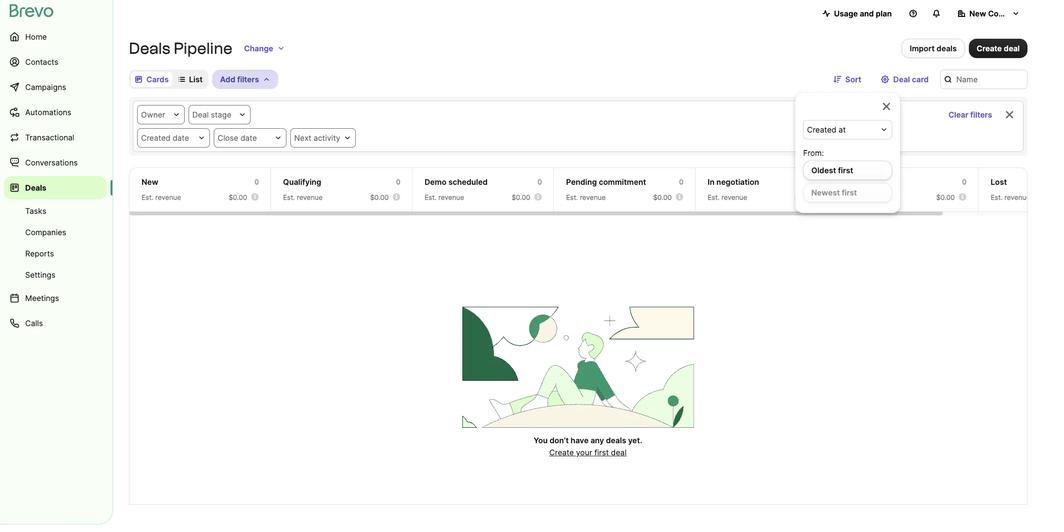 Task type: vqa. For each thing, say whether or not it's contained in the screenshot.
bottommost email
no



Task type: locate. For each thing, give the bounding box(es) containing it.
create up name search field
[[977, 44, 1002, 53]]

deal right your
[[611, 448, 627, 458]]

0 vertical spatial first
[[838, 166, 853, 175]]

don't
[[550, 436, 569, 446]]

0 down close date popup button in the left top of the page
[[255, 178, 259, 186]]

est. revenue for in negotiation
[[708, 193, 747, 202]]

5 0 from the left
[[821, 178, 825, 186]]

calls link
[[4, 312, 107, 335]]

0 horizontal spatial filters
[[237, 75, 259, 84]]

new company button
[[950, 4, 1028, 23]]

created
[[807, 125, 836, 135], [141, 133, 170, 143]]

4 est. revenue from the left
[[566, 193, 606, 202]]

close date button
[[214, 128, 286, 148]]

1 vertical spatial new
[[142, 177, 158, 187]]

filters right clear
[[970, 110, 992, 120]]

settings
[[25, 270, 55, 280]]

$0.00
[[229, 193, 247, 202], [370, 193, 389, 202], [512, 193, 530, 202], [653, 193, 672, 202], [795, 193, 813, 202], [936, 193, 955, 202]]

import
[[910, 44, 935, 53]]

5 est. revenue from the left
[[708, 193, 747, 202]]

filters right add
[[237, 75, 259, 84]]

campaigns
[[25, 82, 66, 92]]

1 horizontal spatial filters
[[970, 110, 992, 120]]

clear
[[949, 110, 969, 120]]

deal left stage
[[192, 110, 209, 120]]

create your first deal link
[[549, 448, 627, 458]]

next activity
[[294, 133, 340, 143]]

in
[[708, 177, 715, 187]]

deal stage button
[[188, 105, 251, 125]]

new down created date
[[142, 177, 158, 187]]

1 0 from the left
[[255, 178, 259, 186]]

deal left card
[[893, 75, 910, 84]]

0 vertical spatial deals
[[937, 44, 957, 53]]

deal
[[893, 75, 910, 84], [192, 110, 209, 120]]

date for close date
[[241, 133, 257, 143]]

new
[[969, 9, 986, 18], [142, 177, 158, 187]]

0 left lost
[[962, 178, 967, 186]]

0 horizontal spatial deals
[[606, 436, 626, 446]]

first
[[838, 166, 853, 175], [842, 188, 857, 198], [594, 448, 609, 458]]

created for created date
[[141, 133, 170, 143]]

1 revenue from the left
[[155, 193, 181, 202]]

date right close
[[241, 133, 257, 143]]

deal inside 'popup button'
[[192, 110, 209, 120]]

card
[[912, 75, 929, 84]]

1 vertical spatial first
[[842, 188, 857, 198]]

conversations link
[[4, 151, 107, 175]]

created inside popup button
[[807, 125, 836, 135]]

deal inside button
[[893, 75, 910, 84]]

yet.
[[628, 436, 642, 446]]

deal for deal stage
[[192, 110, 209, 120]]

$0.00 for in negotiation
[[795, 193, 813, 202]]

campaigns link
[[4, 76, 107, 99]]

date inside popup button
[[173, 133, 189, 143]]

1 horizontal spatial new
[[969, 9, 986, 18]]

6 0 from the left
[[962, 178, 967, 186]]

sort
[[845, 75, 861, 84]]

deal inside button
[[1004, 44, 1020, 53]]

2 est. revenue from the left
[[283, 193, 323, 202]]

0 left pending
[[538, 178, 542, 186]]

contacts link
[[4, 50, 107, 74]]

1 horizontal spatial deal
[[893, 75, 910, 84]]

deals up tasks
[[25, 183, 46, 193]]

create
[[977, 44, 1002, 53], [549, 448, 574, 458]]

your
[[576, 448, 592, 458]]

4 $0.00 from the left
[[653, 193, 672, 202]]

0 left in
[[679, 178, 683, 186]]

0 vertical spatial deal
[[1004, 44, 1020, 53]]

created left at
[[807, 125, 836, 135]]

5 est. from the left
[[708, 193, 720, 202]]

3 est. from the left
[[425, 193, 437, 202]]

demo scheduled
[[425, 177, 488, 187]]

2 $0.00 from the left
[[370, 193, 389, 202]]

transactional link
[[4, 126, 107, 149]]

0 for won
[[962, 178, 967, 186]]

est. revenue for demo scheduled
[[425, 193, 464, 202]]

1 vertical spatial deal
[[611, 448, 627, 458]]

1 vertical spatial deals
[[606, 436, 626, 446]]

1 horizontal spatial date
[[241, 133, 257, 143]]

revenue for pending commitment
[[580, 193, 606, 202]]

3 0 from the left
[[538, 178, 542, 186]]

new for new
[[142, 177, 158, 187]]

0 horizontal spatial deals
[[25, 183, 46, 193]]

0 vertical spatial new
[[969, 9, 986, 18]]

1 est. revenue from the left
[[142, 193, 181, 202]]

est. for new
[[142, 193, 153, 202]]

filters inside clear filters "button"
[[970, 110, 992, 120]]

1 horizontal spatial deals
[[129, 39, 170, 58]]

new left company
[[969, 9, 986, 18]]

automations
[[25, 108, 71, 117]]

4 0 from the left
[[679, 178, 683, 186]]

deal inside you don't have any deals yet. create your first deal
[[611, 448, 627, 458]]

change button
[[236, 39, 293, 58]]

deals inside deals link
[[25, 183, 46, 193]]

lost
[[991, 177, 1007, 187]]

deal card
[[893, 75, 929, 84]]

won
[[849, 177, 866, 187]]

est. for pending commitment
[[566, 193, 578, 202]]

deals for deals pipeline
[[129, 39, 170, 58]]

2 0 from the left
[[396, 178, 400, 186]]

reports
[[25, 249, 54, 259]]

deal down company
[[1004, 44, 1020, 53]]

0 horizontal spatial deal
[[192, 110, 209, 120]]

create down don't
[[549, 448, 574, 458]]

1 vertical spatial create
[[549, 448, 574, 458]]

est. for qualifying
[[283, 193, 295, 202]]

new for new company
[[969, 9, 986, 18]]

2 est. from the left
[[283, 193, 295, 202]]

0 horizontal spatial date
[[173, 133, 189, 143]]

0 horizontal spatial new
[[142, 177, 158, 187]]

$0.00 for pending commitment
[[653, 193, 672, 202]]

deal
[[1004, 44, 1020, 53], [611, 448, 627, 458]]

deals
[[129, 39, 170, 58], [25, 183, 46, 193]]

1 vertical spatial filters
[[970, 110, 992, 120]]

3 est. revenue from the left
[[425, 193, 464, 202]]

5 $0.00 from the left
[[795, 193, 813, 202]]

automations link
[[4, 101, 107, 124]]

owner
[[141, 110, 165, 120]]

deals right any
[[606, 436, 626, 446]]

filters
[[237, 75, 259, 84], [970, 110, 992, 120]]

deals
[[937, 44, 957, 53], [606, 436, 626, 446]]

2 vertical spatial first
[[594, 448, 609, 458]]

est. revenue
[[142, 193, 181, 202], [283, 193, 323, 202], [425, 193, 464, 202], [566, 193, 606, 202], [708, 193, 747, 202], [991, 193, 1030, 202]]

4 est. from the left
[[566, 193, 578, 202]]

clear filters
[[949, 110, 992, 120]]

oldest
[[811, 166, 836, 175]]

0 left demo at the left top of page
[[396, 178, 400, 186]]

created inside popup button
[[141, 133, 170, 143]]

2 date from the left
[[241, 133, 257, 143]]

sort button
[[826, 70, 869, 89]]

created for created at
[[807, 125, 836, 135]]

0 for demo scheduled
[[538, 178, 542, 186]]

1 horizontal spatial create
[[977, 44, 1002, 53]]

3 revenue from the left
[[438, 193, 464, 202]]

newest first button
[[803, 183, 892, 203]]

0 vertical spatial filters
[[237, 75, 259, 84]]

dialog
[[795, 93, 900, 213]]

0 horizontal spatial deal
[[611, 448, 627, 458]]

0 for pending commitment
[[679, 178, 683, 186]]

contacts
[[25, 57, 58, 67]]

2 revenue from the left
[[297, 193, 323, 202]]

date down owner popup button
[[173, 133, 189, 143]]

est. for in negotiation
[[708, 193, 720, 202]]

date
[[173, 133, 189, 143], [241, 133, 257, 143]]

date inside popup button
[[241, 133, 257, 143]]

0 up the newest
[[821, 178, 825, 186]]

0 horizontal spatial create
[[549, 448, 574, 458]]

first down won
[[842, 188, 857, 198]]

first up won
[[838, 166, 853, 175]]

1 $0.00 from the left
[[229, 193, 247, 202]]

0 vertical spatial create
[[977, 44, 1002, 53]]

1 date from the left
[[173, 133, 189, 143]]

1 est. from the left
[[142, 193, 153, 202]]

1 vertical spatial deals
[[25, 183, 46, 193]]

first down any
[[594, 448, 609, 458]]

1 horizontal spatial created
[[807, 125, 836, 135]]

first for newest first
[[842, 188, 857, 198]]

1 vertical spatial deal
[[192, 110, 209, 120]]

deals up cards 'button'
[[129, 39, 170, 58]]

4 revenue from the left
[[580, 193, 606, 202]]

5 revenue from the left
[[722, 193, 747, 202]]

new inside new company button
[[969, 9, 986, 18]]

revenue
[[155, 193, 181, 202], [297, 193, 323, 202], [438, 193, 464, 202], [580, 193, 606, 202], [722, 193, 747, 202], [1005, 193, 1030, 202]]

oldest first button
[[803, 161, 892, 180]]

created down owner
[[141, 133, 170, 143]]

1 horizontal spatial deals
[[937, 44, 957, 53]]

0 vertical spatial deals
[[129, 39, 170, 58]]

3 $0.00 from the left
[[512, 193, 530, 202]]

filters inside add filters button
[[237, 75, 259, 84]]

1 horizontal spatial deal
[[1004, 44, 1020, 53]]

est. revenue for pending commitment
[[566, 193, 606, 202]]

revenue for in negotiation
[[722, 193, 747, 202]]

0 horizontal spatial created
[[141, 133, 170, 143]]

next
[[294, 133, 311, 143]]

pending
[[566, 177, 597, 187]]

0 vertical spatial deal
[[893, 75, 910, 84]]

next activity button
[[290, 128, 356, 148]]

6 $0.00 from the left
[[936, 193, 955, 202]]

deals right import
[[937, 44, 957, 53]]



Task type: describe. For each thing, give the bounding box(es) containing it.
oldest first
[[811, 166, 853, 175]]

newest
[[811, 188, 840, 198]]

deals inside button
[[937, 44, 957, 53]]

meetings link
[[4, 287, 107, 310]]

revenue for new
[[155, 193, 181, 202]]

created at button
[[803, 120, 892, 140]]

add filters
[[220, 75, 259, 84]]

deal card button
[[873, 70, 937, 89]]

create inside you don't have any deals yet. create your first deal
[[549, 448, 574, 458]]

calls
[[25, 319, 43, 329]]

deals link
[[4, 176, 107, 200]]

create deal
[[977, 44, 1020, 53]]

filters for clear filters
[[970, 110, 992, 120]]

companies link
[[4, 223, 107, 242]]

add filters button
[[212, 70, 278, 89]]

est. revenue for qualifying
[[283, 193, 323, 202]]

plan
[[876, 9, 892, 18]]

create inside create deal button
[[977, 44, 1002, 53]]

and
[[860, 9, 874, 18]]

in negotiation
[[708, 177, 759, 187]]

created at
[[807, 125, 846, 135]]

newest first
[[811, 188, 857, 198]]

$0.00 for qualifying
[[370, 193, 389, 202]]

owner button
[[137, 105, 185, 125]]

clear filters button
[[941, 105, 1000, 125]]

home link
[[4, 25, 107, 48]]

you
[[534, 436, 548, 446]]

$0.00 for new
[[229, 193, 247, 202]]

date for created date
[[173, 133, 189, 143]]

have
[[571, 436, 589, 446]]

deal stage
[[192, 110, 231, 120]]

first for oldest first
[[838, 166, 853, 175]]

deals pipeline
[[129, 39, 232, 58]]

scheduled
[[448, 177, 488, 187]]

deals inside you don't have any deals yet. create your first deal
[[606, 436, 626, 446]]

tasks
[[25, 206, 46, 216]]

at
[[839, 125, 846, 135]]

6 est. revenue from the left
[[991, 193, 1030, 202]]

$0.00 for won
[[936, 193, 955, 202]]

you don't have any deals yet. create your first deal
[[534, 436, 642, 458]]

Name search field
[[940, 70, 1028, 89]]

deals for deals
[[25, 183, 46, 193]]

qualifying
[[283, 177, 321, 187]]

0 for new
[[255, 178, 259, 186]]

import deals button
[[902, 39, 965, 58]]

activity
[[314, 133, 340, 143]]

from:
[[803, 148, 824, 158]]

transactional
[[25, 133, 74, 143]]

cards button
[[131, 72, 173, 87]]

tasks link
[[4, 202, 107, 221]]

usage
[[834, 9, 858, 18]]

usage and plan
[[834, 9, 892, 18]]

create deal button
[[969, 39, 1028, 58]]

revenue for demo scheduled
[[438, 193, 464, 202]]

import deals
[[910, 44, 957, 53]]

usage and plan button
[[815, 4, 900, 23]]

close
[[218, 133, 238, 143]]

pending commitment
[[566, 177, 646, 187]]

company
[[988, 9, 1024, 18]]

change
[[244, 44, 273, 53]]

meetings
[[25, 294, 59, 303]]

created date
[[141, 133, 189, 143]]

revenue for qualifying
[[297, 193, 323, 202]]

reports link
[[4, 244, 107, 264]]

negotiation
[[716, 177, 759, 187]]

0 for qualifying
[[396, 178, 400, 186]]

conversations
[[25, 158, 78, 168]]

created date button
[[137, 128, 210, 148]]

first inside you don't have any deals yet. create your first deal
[[594, 448, 609, 458]]

any
[[591, 436, 604, 446]]

pipeline
[[174, 39, 232, 58]]

0 for in negotiation
[[821, 178, 825, 186]]

6 est. from the left
[[991, 193, 1003, 202]]

filters for add filters
[[237, 75, 259, 84]]

list
[[189, 75, 203, 84]]

add
[[220, 75, 235, 84]]

demo
[[425, 177, 447, 187]]

close date
[[218, 133, 257, 143]]

settings link
[[4, 266, 107, 285]]

home
[[25, 32, 47, 42]]

list button
[[174, 72, 207, 87]]

est. revenue for new
[[142, 193, 181, 202]]

dialog containing created at
[[795, 93, 900, 213]]

deal for deal card
[[893, 75, 910, 84]]

est. for demo scheduled
[[425, 193, 437, 202]]

cards
[[146, 75, 169, 84]]

revenue
[[849, 193, 877, 202]]

commitment
[[599, 177, 646, 187]]

stage
[[211, 110, 231, 120]]

companies
[[25, 228, 66, 238]]

new company
[[969, 9, 1024, 18]]

6 revenue from the left
[[1005, 193, 1030, 202]]

$0.00 for demo scheduled
[[512, 193, 530, 202]]



